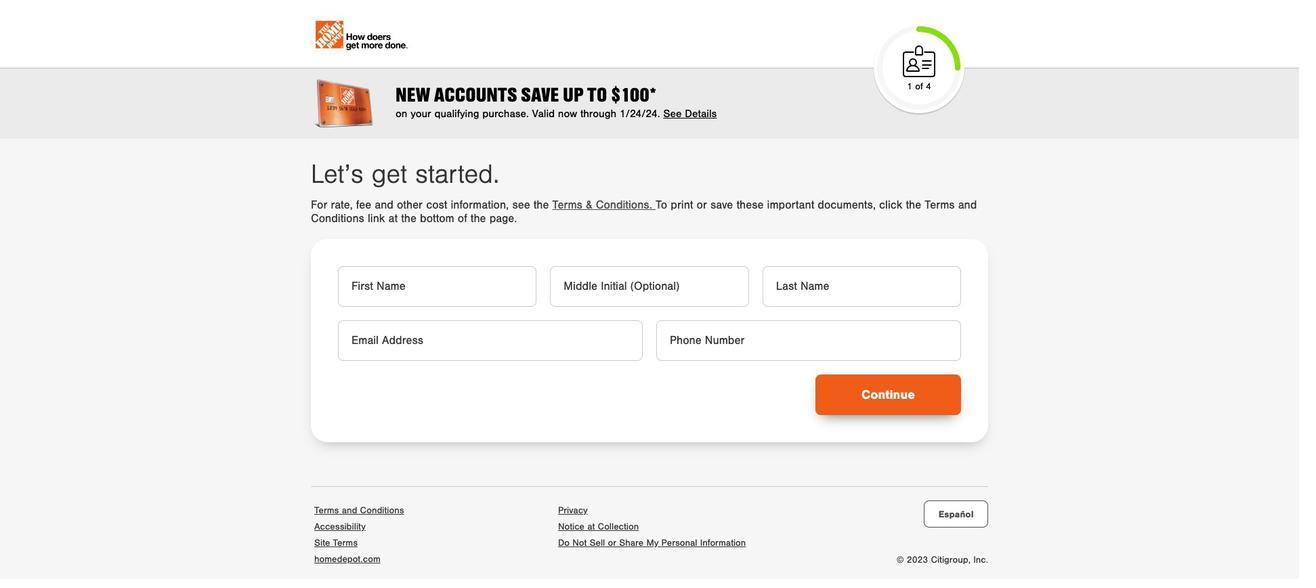 Task type: locate. For each thing, give the bounding box(es) containing it.
0 horizontal spatial at
[[389, 212, 398, 226]]

of right bottom
[[458, 212, 467, 226]]

0 horizontal spatial of
[[458, 212, 467, 226]]

0 horizontal spatial name
[[377, 280, 406, 293]]

1 vertical spatial of
[[458, 212, 467, 226]]

number
[[705, 334, 745, 348]]

my
[[647, 538, 659, 549]]

initial
[[601, 280, 627, 293]]

0 horizontal spatial or
[[608, 538, 617, 549]]

name
[[377, 280, 406, 293], [801, 280, 830, 293]]

the right click at the top of the page
[[906, 199, 922, 212]]

inc.
[[974, 555, 989, 566]]

terms right click at the top of the page
[[925, 199, 955, 212]]

phone
[[670, 334, 702, 348]]

bottom
[[420, 212, 455, 226]]

middle
[[564, 280, 598, 293]]

name right last
[[801, 280, 830, 293]]

name right first at left
[[377, 280, 406, 293]]

1 horizontal spatial name
[[801, 280, 830, 293]]

the left bottom
[[401, 212, 417, 226]]

conditions up accessibility
[[360, 506, 404, 516]]

phone number
[[670, 334, 745, 348]]

at up sell on the bottom left of the page
[[588, 522, 595, 533]]

information,
[[451, 199, 509, 212]]

the
[[534, 199, 549, 212], [906, 199, 922, 212], [401, 212, 417, 226], [471, 212, 486, 226]]

rate,
[[331, 199, 353, 212]]

1 name from the left
[[377, 280, 406, 293]]

terms and conditions accessibility site terms homedepot.com
[[314, 506, 404, 565]]

or
[[697, 199, 707, 212], [608, 538, 617, 549]]

Email Address field
[[338, 321, 643, 361]]

advertisement region
[[0, 68, 1300, 139]]

0 horizontal spatial list
[[311, 501, 408, 569]]

2 name from the left
[[801, 280, 830, 293]]

0 vertical spatial of
[[916, 81, 924, 92]]

1 horizontal spatial or
[[697, 199, 707, 212]]

1 list from the left
[[311, 501, 408, 569]]

terms up "homedepot.com"
[[333, 538, 358, 549]]

privacy link
[[555, 502, 591, 520]]

site terms link
[[311, 535, 361, 552]]

fee
[[356, 199, 372, 212]]

at right link
[[389, 212, 398, 226]]

1 vertical spatial or
[[608, 538, 617, 549]]

conditions left link
[[311, 212, 365, 226]]

1 of 4
[[908, 81, 932, 92]]

or inside privacy notice at collection do not sell or share my personal information
[[608, 538, 617, 549]]

terms
[[553, 199, 583, 212], [925, 199, 955, 212], [314, 506, 339, 516], [333, 538, 358, 549]]

privacy
[[558, 506, 588, 516]]

conditions
[[311, 212, 365, 226], [360, 506, 404, 516]]

last name
[[776, 280, 830, 293]]

address
[[382, 334, 424, 348]]

started.
[[415, 160, 500, 190]]

cost
[[426, 199, 448, 212]]

2 list from the left
[[555, 501, 750, 552]]

citigroup,
[[932, 555, 971, 566]]

0 vertical spatial at
[[389, 212, 398, 226]]

terms up accessibility
[[314, 506, 339, 516]]

1 horizontal spatial of
[[916, 81, 924, 92]]

1 horizontal spatial at
[[588, 522, 595, 533]]

0 vertical spatial conditions
[[311, 212, 365, 226]]

documents,
[[818, 199, 876, 212]]

last
[[776, 280, 798, 293]]

or right sell on the bottom left of the page
[[608, 538, 617, 549]]

and
[[375, 199, 394, 212], [959, 199, 978, 212], [342, 506, 357, 516]]

conditions inside "terms and conditions accessibility site terms homedepot.com"
[[360, 506, 404, 516]]

of right 1
[[916, 81, 924, 92]]

1 horizontal spatial list
[[555, 501, 750, 552]]

2 horizontal spatial and
[[959, 199, 978, 212]]

First Name text field
[[338, 266, 537, 307]]

get
[[372, 160, 407, 190]]

Phone Number field
[[657, 321, 962, 361]]

figure
[[901, 43, 939, 81]]

notice
[[558, 522, 585, 533]]

notice at collection link
[[555, 518, 643, 536]]

of
[[916, 81, 924, 92], [458, 212, 467, 226]]

email address
[[352, 334, 424, 348]]

1 vertical spatial at
[[588, 522, 595, 533]]

list
[[311, 501, 408, 569], [555, 501, 750, 552]]

1 vertical spatial conditions
[[360, 506, 404, 516]]

the home depot application form element
[[311, 7, 569, 61]]

collection
[[598, 522, 639, 533]]

0 vertical spatial or
[[697, 199, 707, 212]]

©
[[897, 555, 905, 566]]

terms and conditions link
[[311, 502, 408, 520]]

0 horizontal spatial and
[[342, 506, 357, 516]]

important
[[768, 199, 815, 212]]

to
[[656, 199, 668, 212]]

and inside "terms and conditions accessibility site terms homedepot.com"
[[342, 506, 357, 516]]

Last Name field
[[763, 266, 962, 307]]

at
[[389, 212, 398, 226], [588, 522, 595, 533]]

or right print
[[697, 199, 707, 212]]

do not sell or share my personal information link
[[555, 535, 750, 552]]



Task type: describe. For each thing, give the bounding box(es) containing it.
let's get started.
[[311, 160, 500, 190]]

conditions.
[[596, 199, 653, 212]]

information
[[701, 538, 746, 549]]

1
[[908, 81, 913, 92]]

these
[[737, 199, 764, 212]]

at inside "to print or save these important documents, click the terms and conditions link at the bottom of the page."
[[389, 212, 398, 226]]

terms left &
[[553, 199, 583, 212]]

4
[[926, 81, 932, 92]]

site
[[314, 538, 330, 549]]

not
[[573, 538, 587, 549]]

the home depot application form image
[[311, 16, 719, 52]]

click
[[880, 199, 903, 212]]

of inside "to print or save these important documents, click the terms and conditions link at the bottom of the page."
[[458, 212, 467, 226]]

sell
[[590, 538, 605, 549]]

list containing privacy
[[555, 501, 750, 552]]

see
[[513, 199, 530, 212]]

for
[[311, 199, 328, 212]]

to print or save these important documents, click the terms and conditions link at the bottom of the page.
[[311, 199, 978, 226]]

accessibility link
[[311, 518, 369, 536]]

the right "see"
[[534, 199, 549, 212]]

do
[[558, 538, 570, 549]]

&
[[586, 199, 593, 212]]

1 horizontal spatial and
[[375, 199, 394, 212]]

terms & conditions. link
[[553, 195, 656, 216]]

© 2023 citigroup, inc.
[[897, 555, 989, 566]]

save
[[711, 199, 734, 212]]

accessibility
[[314, 522, 366, 533]]

let's
[[311, 160, 364, 190]]

list containing terms and conditions
[[311, 501, 408, 569]]

link
[[368, 212, 385, 226]]

2023Citigroup, Inc. text field
[[897, 555, 989, 566]]

privacy notice at collection do not sell or share my personal information
[[558, 506, 746, 549]]

middle initial (optional)
[[564, 280, 680, 293]]

continue button
[[816, 375, 962, 415]]

email
[[352, 334, 379, 348]]

español button
[[924, 501, 989, 528]]

page.
[[490, 212, 517, 226]]

for rate, fee and other cost information, see the terms & conditions.
[[311, 199, 656, 212]]

the left page.
[[471, 212, 486, 226]]

share
[[620, 538, 644, 549]]

continue
[[862, 388, 916, 401]]

first
[[352, 280, 373, 293]]

first name
[[352, 280, 406, 293]]

(optional)
[[631, 280, 680, 293]]

terms inside "to print or save these important documents, click the terms and conditions link at the bottom of the page."
[[925, 199, 955, 212]]

homedepot.com link
[[311, 551, 384, 569]]

español
[[939, 510, 974, 519]]

conditions inside "to print or save these important documents, click the terms and conditions link at the bottom of the page."
[[311, 212, 365, 226]]

homedepot.com
[[314, 554, 381, 565]]

at inside privacy notice at collection do not sell or share my personal information
[[588, 522, 595, 533]]

name for last name
[[801, 280, 830, 293]]

other
[[397, 199, 423, 212]]

name for first name
[[377, 280, 406, 293]]

or inside "to print or save these important documents, click the terms and conditions link at the bottom of the page."
[[697, 199, 707, 212]]

2023
[[907, 555, 929, 566]]

print
[[671, 199, 694, 212]]

and inside "to print or save these important documents, click the terms and conditions link at the bottom of the page."
[[959, 199, 978, 212]]

personal
[[662, 538, 698, 549]]



Task type: vqa. For each thing, say whether or not it's contained in the screenshot.
doing
no



